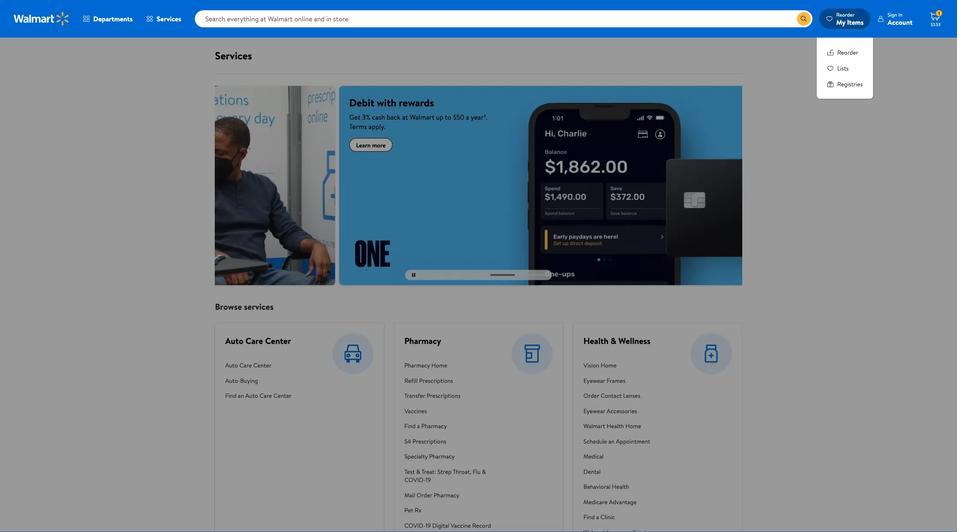 Task type: locate. For each thing, give the bounding box(es) containing it.
eyewear accessories link
[[584, 404, 655, 419]]

1 vertical spatial prescriptions
[[427, 392, 461, 400]]

2 vertical spatial find
[[584, 514, 595, 522]]

walmart up schedule
[[584, 422, 605, 431]]

vaccine
[[451, 522, 471, 530]]

19 left digital
[[426, 522, 431, 530]]

1 vertical spatial order
[[417, 492, 432, 500]]

find for find an auto care center
[[225, 392, 237, 400]]

mail
[[405, 492, 415, 500]]

health for behavioral
[[612, 483, 629, 492]]

pharmacy up refill
[[405, 362, 430, 370]]

health & wellness
[[584, 335, 651, 347]]

eyewear down vision
[[584, 377, 605, 385]]

& right test at the bottom left
[[416, 468, 420, 476]]

in
[[899, 11, 903, 18]]

find inside 'link'
[[225, 392, 237, 400]]

reorder
[[837, 11, 855, 18], [838, 48, 859, 56]]

health down dental link
[[612, 483, 629, 492]]

a
[[353, 113, 357, 122], [417, 422, 420, 431], [596, 514, 599, 522]]

auto-
[[225, 377, 240, 385]]

auto care center
[[225, 335, 291, 347], [225, 362, 272, 370]]

reorder inside reorder my items
[[837, 11, 855, 18]]

1 vertical spatial auto care center link
[[225, 358, 292, 373]]

pharmacy home link
[[405, 358, 493, 373]]

registries link
[[827, 80, 863, 89]]

covid-19 digital vaccine record link
[[405, 519, 493, 533]]

auto down 'browse'
[[225, 335, 243, 347]]

pharmacy up $4 prescriptions
[[421, 422, 447, 431]]

test & treat: strep throat, flu & covid-19
[[405, 468, 486, 485]]

learn more
[[243, 141, 273, 149]]

health up schedule an appointment
[[607, 422, 624, 431]]

center
[[265, 335, 291, 347], [253, 362, 272, 370], [273, 392, 292, 400]]

order left contact
[[584, 392, 599, 400]]

auto care center up "buying"
[[225, 362, 272, 370]]

a right $50
[[353, 113, 357, 122]]

health for walmart
[[607, 422, 624, 431]]

find a pharmacy link
[[405, 419, 493, 434]]

vision
[[584, 362, 599, 370]]

2 vertical spatial health
[[612, 483, 629, 492]]

eyewear for eyewear frames
[[584, 377, 605, 385]]

0 vertical spatial covid-
[[405, 476, 426, 485]]

1 vertical spatial a
[[417, 422, 420, 431]]

1 vertical spatial eyewear
[[584, 407, 605, 416]]

an down the walmart health home
[[609, 438, 615, 446]]

more
[[259, 141, 273, 149]]

services
[[244, 301, 274, 313]]

1 vertical spatial services
[[215, 48, 252, 63]]

home inside vision home link
[[601, 362, 617, 370]]

test & treat: strep throat, flu & covid-19 link
[[405, 465, 493, 488]]

browse
[[215, 301, 242, 313]]

terms
[[237, 122, 254, 131]]

refill
[[405, 377, 418, 385]]

$3.53
[[931, 21, 941, 27]]

strep
[[438, 468, 452, 476]]

find a pharmacy
[[405, 422, 447, 431]]

1 vertical spatial auto care center
[[225, 362, 272, 370]]

a left "clinic"
[[596, 514, 599, 522]]

home up eyewear frames
[[601, 362, 617, 370]]

year¹.
[[358, 113, 375, 122]]

2 eyewear from the top
[[584, 407, 605, 416]]

pharmacy up strep
[[429, 453, 455, 461]]

2 horizontal spatial a
[[596, 514, 599, 522]]

auto down "buying"
[[245, 392, 258, 400]]

pharmacy inside pharmacy home 'link'
[[405, 362, 430, 370]]

1 vertical spatial 19
[[426, 522, 431, 530]]

prescriptions
[[419, 377, 453, 385], [427, 392, 461, 400], [413, 438, 446, 446]]

auto inside find an auto care center 'link'
[[245, 392, 258, 400]]

to
[[332, 113, 339, 122]]

dental link
[[584, 465, 655, 480]]

order contact lenses link
[[584, 389, 655, 404]]

prescriptions for refill prescriptions
[[419, 377, 453, 385]]

vision home
[[584, 362, 617, 370]]

0 vertical spatial an
[[238, 392, 244, 400]]

1 horizontal spatial services
[[215, 48, 252, 63]]

1 eyewear from the top
[[584, 377, 605, 385]]

home for health & wellness
[[601, 362, 617, 370]]

eyewear down contact
[[584, 407, 605, 416]]

an down auto-buying
[[238, 392, 244, 400]]

care
[[246, 335, 263, 347], [239, 362, 252, 370], [260, 392, 272, 400]]

clinic
[[601, 514, 615, 522]]

0 vertical spatial a
[[353, 113, 357, 122]]

transfer prescriptions link
[[405, 389, 493, 404]]

auto care center link
[[225, 335, 291, 347], [225, 358, 292, 373]]

care up "buying"
[[239, 362, 252, 370]]

0 vertical spatial auto care center link
[[225, 335, 291, 347]]

auto-buying
[[225, 377, 258, 385]]

1 covid- from the top
[[405, 476, 426, 485]]

2 auto care center link from the top
[[225, 358, 292, 373]]

record
[[472, 522, 491, 530]]

0 vertical spatial walmart
[[297, 113, 322, 122]]

accessories
[[607, 407, 637, 416]]

0 horizontal spatial home
[[431, 362, 447, 370]]

2 auto care center from the top
[[225, 362, 272, 370]]

$50
[[340, 113, 352, 122]]

2 horizontal spatial &
[[611, 335, 617, 347]]

0 vertical spatial order
[[584, 392, 599, 400]]

covid- down pet rx
[[405, 522, 426, 530]]

1 auto care center link from the top
[[225, 335, 291, 347]]

a for find a clinic
[[596, 514, 599, 522]]

center up auto-buying link
[[253, 362, 272, 370]]

19 up mail order pharmacy
[[426, 476, 431, 485]]

health up the vision home at the right bottom of the page
[[584, 335, 609, 347]]

pharmacy home
[[405, 362, 447, 370]]

0 horizontal spatial find
[[225, 392, 237, 400]]

specialty pharmacy link
[[405, 449, 493, 465]]

covid-
[[405, 476, 426, 485], [405, 522, 426, 530]]

prescriptions up transfer prescriptions
[[419, 377, 453, 385]]

center down auto-buying link
[[273, 392, 292, 400]]

prescriptions down refill prescriptions link
[[427, 392, 461, 400]]

find an auto care center
[[225, 392, 292, 400]]

throat,
[[453, 468, 471, 476]]

pet
[[405, 507, 413, 515]]

care inside 'link'
[[260, 392, 272, 400]]

schedule
[[584, 438, 607, 446]]

medical
[[584, 453, 604, 461]]

find up $4 at the left of page
[[405, 422, 416, 431]]

eyewear
[[584, 377, 605, 385], [584, 407, 605, 416]]

my
[[837, 17, 846, 27]]

0 vertical spatial services
[[157, 14, 181, 24]]

eyewear accessories
[[584, 407, 637, 416]]

2 vertical spatial care
[[260, 392, 272, 400]]

0 horizontal spatial a
[[353, 113, 357, 122]]

1 vertical spatial reorder
[[838, 48, 859, 56]]

home inside pharmacy home 'link'
[[431, 362, 447, 370]]

& for treat:
[[416, 468, 420, 476]]

pharmacy up pet rx link
[[434, 492, 460, 500]]

2 vertical spatial auto
[[245, 392, 258, 400]]

vision home link
[[584, 358, 655, 373]]

1 vertical spatial auto
[[225, 362, 238, 370]]

2 horizontal spatial find
[[584, 514, 595, 522]]

refill prescriptions
[[405, 377, 453, 385]]

& right flu
[[482, 468, 486, 476]]

advantage
[[609, 498, 637, 507]]

home up appointment
[[626, 422, 642, 431]]

schedule an appointment
[[584, 438, 650, 446]]

2 horizontal spatial home
[[626, 422, 642, 431]]

behavioral
[[584, 483, 611, 492]]

get
[[237, 113, 248, 122]]

covid- inside test & treat: strep throat, flu & covid-19
[[405, 476, 426, 485]]

1 vertical spatial health
[[607, 422, 624, 431]]

an
[[238, 392, 244, 400], [609, 438, 615, 446]]

auto
[[225, 335, 243, 347], [225, 362, 238, 370], [245, 392, 258, 400]]

2 vertical spatial a
[[596, 514, 599, 522]]

0 vertical spatial 19
[[426, 476, 431, 485]]

0 vertical spatial reorder
[[837, 11, 855, 18]]

search icon image
[[801, 15, 808, 22]]

center inside find an auto care center 'link'
[[273, 392, 292, 400]]

prescriptions up specialty pharmacy
[[413, 438, 446, 446]]

auto up 'auto-' at the left bottom of page
[[225, 362, 238, 370]]

1 horizontal spatial an
[[609, 438, 615, 446]]

0 horizontal spatial walmart
[[297, 113, 322, 122]]

0 horizontal spatial an
[[238, 392, 244, 400]]

care down services on the left of page
[[246, 335, 263, 347]]

covid- up mail
[[405, 476, 426, 485]]

medicare advantage
[[584, 498, 637, 507]]

care down auto-buying link
[[260, 392, 272, 400]]

pharmacy inside the mail order pharmacy link
[[434, 492, 460, 500]]

0 vertical spatial find
[[225, 392, 237, 400]]

order right mail
[[417, 492, 432, 500]]

1 vertical spatial find
[[405, 422, 416, 431]]

debit with rewards get 3% cash back at walmart up to $50 a year¹. terms apply.
[[237, 95, 375, 131]]

auto care center link up "buying"
[[225, 358, 292, 373]]

debit
[[237, 95, 262, 110]]

frames
[[607, 377, 626, 385]]

find for find a clinic
[[584, 514, 595, 522]]

auto care center down services on the left of page
[[225, 335, 291, 347]]

2 vertical spatial prescriptions
[[413, 438, 446, 446]]

19 inside test & treat: strep throat, flu & covid-19
[[426, 476, 431, 485]]

2 covid- from the top
[[405, 522, 426, 530]]

pharmacy up pharmacy home
[[405, 335, 441, 347]]

order
[[584, 392, 599, 400], [417, 492, 432, 500]]

2 vertical spatial center
[[273, 392, 292, 400]]

1 horizontal spatial a
[[417, 422, 420, 431]]

center down services on the left of page
[[265, 335, 291, 347]]

reorder for reorder
[[838, 48, 859, 56]]

0 vertical spatial auto care center
[[225, 335, 291, 347]]

find for find a pharmacy
[[405, 422, 416, 431]]

reorder up lists link
[[838, 48, 859, 56]]

1 horizontal spatial walmart
[[584, 422, 605, 431]]

transfer prescriptions
[[405, 392, 461, 400]]

1 vertical spatial an
[[609, 438, 615, 446]]

reorder up 'reorder' link
[[837, 11, 855, 18]]

find down 'auto-' at the left bottom of page
[[225, 392, 237, 400]]

1 horizontal spatial home
[[601, 362, 617, 370]]

home up refill prescriptions link
[[431, 362, 447, 370]]

1 19 from the top
[[426, 476, 431, 485]]

prescriptions for $4 prescriptions
[[413, 438, 446, 446]]

0 vertical spatial care
[[246, 335, 263, 347]]

0 vertical spatial eyewear
[[584, 377, 605, 385]]

walmart down rewards
[[297, 113, 322, 122]]

cash
[[259, 113, 273, 122]]

services inside services dropdown button
[[157, 14, 181, 24]]

a inside debit with rewards get 3% cash back at walmart up to $50 a year¹. terms apply.
[[353, 113, 357, 122]]

0 horizontal spatial services
[[157, 14, 181, 24]]

walmart
[[297, 113, 322, 122], [584, 422, 605, 431]]

1 horizontal spatial find
[[405, 422, 416, 431]]

find down the medicare in the bottom right of the page
[[584, 514, 595, 522]]

medicare advantage link
[[584, 495, 655, 510]]

auto-buying link
[[225, 373, 292, 389]]

0 vertical spatial prescriptions
[[419, 377, 453, 385]]

& left wellness at the right bottom
[[611, 335, 617, 347]]

auto care center link down services on the left of page
[[225, 335, 291, 347]]

a down vaccines on the left
[[417, 422, 420, 431]]

0 horizontal spatial &
[[416, 468, 420, 476]]

1 vertical spatial covid-
[[405, 522, 426, 530]]



Task type: describe. For each thing, give the bounding box(es) containing it.
1 vertical spatial center
[[253, 362, 272, 370]]

1
[[938, 10, 940, 17]]

lists
[[838, 64, 849, 72]]

at
[[289, 113, 295, 122]]

1 auto care center from the top
[[225, 335, 291, 347]]

test
[[405, 468, 415, 476]]

behavioral health
[[584, 483, 629, 492]]

an for find
[[238, 392, 244, 400]]

vaccines
[[405, 407, 427, 416]]

pet rx link
[[405, 503, 493, 519]]

Search search field
[[195, 10, 813, 27]]

items
[[847, 17, 864, 27]]

mail order pharmacy
[[405, 492, 460, 500]]

buying
[[240, 377, 258, 385]]

$4 prescriptions link
[[405, 434, 493, 449]]

services button
[[140, 9, 188, 29]]

medicare
[[584, 498, 608, 507]]

apply.
[[256, 122, 273, 131]]

covid-19 digital vaccine record
[[405, 522, 491, 530]]

appointment
[[616, 438, 650, 446]]

home inside walmart health home link
[[626, 422, 642, 431]]

eyewear frames
[[584, 377, 626, 385]]

walmart image
[[14, 12, 69, 26]]

1 horizontal spatial order
[[584, 392, 599, 400]]

eyewear for eyewear accessories
[[584, 407, 605, 416]]

home for pharmacy
[[431, 362, 447, 370]]

find a clinic link
[[584, 510, 655, 525]]

browse services
[[215, 301, 274, 313]]

a for find a pharmacy
[[417, 422, 420, 431]]

rx
[[415, 507, 422, 515]]

0 horizontal spatial order
[[417, 492, 432, 500]]

pharmacy inside specialty pharmacy 'link'
[[429, 453, 455, 461]]

pharmacy link
[[405, 335, 441, 347]]

& for wellness
[[611, 335, 617, 347]]

specialty pharmacy
[[405, 453, 455, 461]]

0 vertical spatial health
[[584, 335, 609, 347]]

schedule an appointment link
[[584, 434, 655, 449]]

account
[[888, 17, 913, 27]]

carousel controls navigation
[[405, 270, 552, 281]]

sign in account
[[888, 11, 913, 27]]

reorder for reorder my items
[[837, 11, 855, 18]]

lenses
[[623, 392, 641, 400]]

1 vertical spatial walmart
[[584, 422, 605, 431]]

1 vertical spatial care
[[239, 362, 252, 370]]

pharmacy inside find a pharmacy link
[[421, 422, 447, 431]]

up
[[323, 113, 331, 122]]

back
[[274, 113, 288, 122]]

contact
[[601, 392, 622, 400]]

learn
[[243, 141, 258, 149]]

departments
[[93, 14, 133, 24]]

pause image
[[412, 274, 415, 277]]

walmart inside debit with rewards get 3% cash back at walmart up to $50 a year¹. terms apply.
[[297, 113, 322, 122]]

walmart health home link
[[584, 419, 655, 434]]

0 vertical spatial auto
[[225, 335, 243, 347]]

reorder link
[[827, 48, 863, 57]]

mail order pharmacy link
[[405, 488, 493, 503]]

learn more link
[[237, 138, 280, 152]]

with
[[264, 95, 284, 110]]

departments button
[[76, 9, 140, 29]]

reorder my items
[[837, 11, 864, 27]]

eyewear frames link
[[584, 373, 655, 389]]

order contact lenses
[[584, 392, 641, 400]]

wellness
[[619, 335, 651, 347]]

Walmart Site-Wide search field
[[195, 10, 813, 27]]

transfer
[[405, 392, 425, 400]]

digital
[[432, 522, 449, 530]]

registries
[[838, 80, 863, 88]]

$4
[[405, 438, 411, 446]]

2 19 from the top
[[426, 522, 431, 530]]

$4 prescriptions
[[405, 438, 446, 446]]

lists link
[[827, 64, 863, 73]]

find a clinic
[[584, 514, 615, 522]]

treat:
[[422, 468, 436, 476]]

medical link
[[584, 449, 655, 465]]

0 vertical spatial center
[[265, 335, 291, 347]]

pet rx
[[405, 507, 422, 515]]

3%
[[249, 113, 258, 122]]

behavioral health link
[[584, 480, 655, 495]]

refill prescriptions link
[[405, 373, 493, 389]]

vaccines link
[[405, 404, 493, 419]]

walmart health home
[[584, 422, 642, 431]]

flu
[[473, 468, 481, 476]]

rewards
[[286, 95, 321, 110]]

specialty
[[405, 453, 428, 461]]

prescriptions for transfer prescriptions
[[427, 392, 461, 400]]

an for schedule
[[609, 438, 615, 446]]

1 horizontal spatial &
[[482, 468, 486, 476]]



Task type: vqa. For each thing, say whether or not it's contained in the screenshot.
2nd food
no



